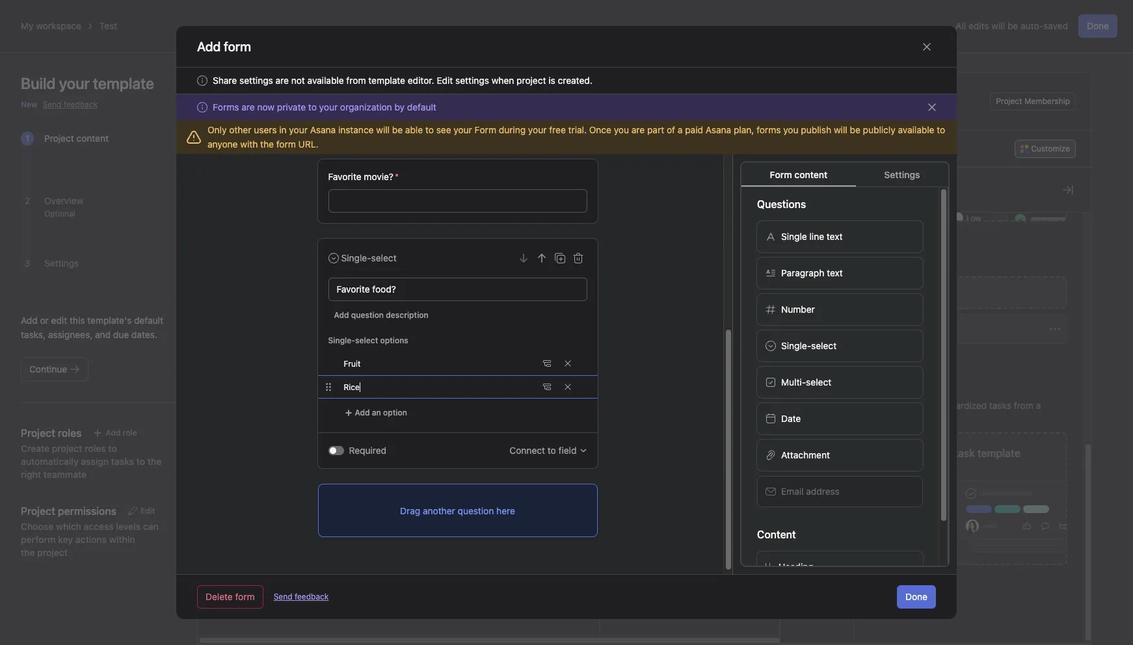 Task type: locate. For each thing, give the bounding box(es) containing it.
build your template
[[21, 74, 154, 92]]

asana down list
[[310, 124, 336, 135]]

project down new send feedback
[[44, 133, 74, 144]]

settings down publicly
[[885, 169, 921, 180]]

dates.
[[131, 329, 157, 340]]

be left publicly
[[850, 124, 861, 135]]

1 vertical spatial the
[[148, 456, 162, 467]]

1 vertical spatial content
[[795, 169, 828, 180]]

1 vertical spatial template
[[978, 448, 1021, 459]]

0 horizontal spatial done button
[[898, 586, 937, 609]]

available down close image
[[898, 124, 935, 135]]

a
[[678, 124, 683, 135], [1037, 400, 1041, 411]]

0 vertical spatial default
[[407, 102, 437, 113]]

send right new
[[43, 100, 61, 109]]

1 horizontal spatial from
[[1015, 400, 1034, 411]]

add branch image
[[543, 360, 551, 368], [543, 383, 551, 391]]

form left during on the top left
[[475, 124, 497, 135]]

done button
[[1079, 14, 1118, 38], [898, 586, 937, 609]]

project inside add form dialog
[[517, 75, 546, 86]]

add inside add role button
[[106, 428, 121, 438]]

2
[[25, 195, 30, 206]]

field
[[559, 445, 577, 456]]

edit right "editor."
[[437, 75, 453, 86]]

default up the dates.
[[134, 315, 163, 326]]

0 horizontal spatial tasks
[[111, 456, 134, 467]]

are inside only other users in your asana instance will be able to see your form during your free trial.  once you are part of a paid asana plan, forms you publish will be publicly available to anyone with the form url.
[[632, 124, 645, 135]]

content inside add form dialog
[[795, 169, 828, 180]]

to left see
[[426, 124, 434, 135]]

1 horizontal spatial settings
[[885, 169, 921, 180]]

1 vertical spatial project
[[52, 443, 82, 454]]

done inside add form dialog
[[906, 592, 928, 603]]

1 vertical spatial type an option name field
[[339, 376, 538, 398]]

add form button
[[870, 277, 1068, 309]]

are left part
[[632, 124, 645, 135]]

1 inside 1 2 3
[[25, 133, 29, 144]]

1 horizontal spatial project
[[517, 75, 546, 86]]

be
[[1008, 20, 1019, 31], [392, 124, 403, 135], [850, 124, 861, 135]]

0 vertical spatial content
[[76, 133, 109, 144]]

add inside add or edit this template's default tasks, assignees, and due dates.
[[21, 315, 38, 326]]

paragraph
[[782, 267, 825, 279]]

switch inside add form dialog
[[328, 446, 344, 456]]

1 row from the top
[[198, 167, 1134, 191]]

project inside button
[[997, 96, 1023, 106]]

feedback
[[64, 100, 98, 109], [295, 592, 329, 602]]

add inside "add task template" button
[[933, 448, 952, 459]]

4 row from the top
[[198, 238, 1134, 262]]

actions
[[75, 534, 107, 545]]

0 vertical spatial type an option name field
[[339, 353, 538, 375]]

share settings are not available from template editor. edit settings when project is created.
[[213, 75, 593, 86]]

1 vertical spatial a
[[1037, 400, 1041, 411]]

feedback inside add form dialog
[[295, 592, 329, 602]]

0 vertical spatial feedback
[[64, 100, 98, 109]]

add down other
[[230, 144, 244, 154]]

content
[[76, 133, 109, 144], [795, 169, 828, 180]]

1 vertical spatial remove option image
[[564, 383, 572, 391]]

add inside "add an option" button
[[355, 408, 370, 418]]

project permissions
[[21, 506, 116, 517]]

1 vertical spatial send
[[274, 592, 293, 602]]

form up multi-select
[[812, 356, 829, 366]]

are left the not
[[276, 75, 289, 86]]

default
[[407, 102, 437, 113], [134, 315, 163, 326]]

default inside add form dialog
[[407, 102, 437, 113]]

default right the by
[[407, 102, 437, 113]]

your right see
[[454, 124, 472, 135]]

edit up the can
[[141, 506, 155, 516]]

edit button
[[122, 502, 161, 521]]

0 vertical spatial question
[[351, 310, 384, 320]]

1 horizontal spatial template
[[978, 448, 1021, 459]]

move this field up image
[[537, 253, 547, 264]]

1 vertical spatial question
[[458, 505, 494, 516]]

test right workspace
[[100, 20, 117, 31]]

task for add task
[[247, 144, 262, 154]]

able
[[405, 124, 423, 135]]

to down 'role'
[[136, 456, 145, 467]]

form right untitled
[[917, 323, 937, 335]]

customize inside "dropdown button"
[[1032, 144, 1071, 154]]

template image
[[221, 94, 237, 109]]

from up organization
[[347, 75, 366, 86]]

1 vertical spatial feedback
[[295, 592, 329, 602]]

1 horizontal spatial content
[[795, 169, 828, 180]]

Type an option name field
[[339, 353, 538, 375], [339, 376, 538, 398]]

2 horizontal spatial are
[[632, 124, 645, 135]]

select left the options
[[355, 336, 378, 346]]

1 vertical spatial done button
[[898, 586, 937, 609]]

template
[[369, 75, 405, 86], [978, 448, 1021, 459]]

1 for 1 form
[[806, 356, 810, 366]]

1 horizontal spatial be
[[850, 124, 861, 135]]

2 type an option name field from the top
[[339, 376, 538, 398]]

add down quickly create standardized tasks from a template.
[[933, 448, 952, 459]]

2 vertical spatial are
[[632, 124, 645, 135]]

3 row from the top
[[198, 215, 1134, 239]]

question left "here"
[[458, 505, 494, 516]]

0 horizontal spatial default
[[134, 315, 163, 326]]

the up the edit button
[[148, 456, 162, 467]]

add inside add form button
[[895, 287, 912, 298]]

1 you from the left
[[614, 124, 629, 135]]

0 vertical spatial task
[[247, 144, 262, 154]]

0 horizontal spatial feedback
[[64, 100, 98, 109]]

add left an
[[355, 408, 370, 418]]

move this field down image
[[518, 253, 529, 264]]

project
[[997, 96, 1023, 106], [44, 133, 74, 144]]

1 up multi-select
[[806, 356, 810, 366]]

which
[[56, 521, 81, 532]]

0 horizontal spatial send
[[43, 100, 61, 109]]

1 vertical spatial single-select
[[782, 340, 837, 351]]

0 vertical spatial a
[[678, 124, 683, 135]]

overview button
[[44, 195, 83, 206]]

1 horizontal spatial edit
[[437, 75, 453, 86]]

quickly
[[870, 400, 901, 411]]

single-select up 1 form
[[782, 340, 837, 351]]

6
[[804, 228, 809, 238]]

standardized
[[933, 400, 987, 411]]

your right view:
[[319, 102, 338, 113]]

1 horizontal spatial done button
[[1079, 14, 1118, 38]]

you
[[614, 124, 629, 135], [784, 124, 799, 135]]

1 down new
[[25, 133, 29, 144]]

customize down publicly
[[870, 182, 933, 197]]

0 vertical spatial send feedback link
[[43, 99, 98, 111]]

to left field
[[548, 445, 556, 456]]

with
[[240, 139, 258, 150]]

0 horizontal spatial project
[[44, 133, 74, 144]]

from right standardized
[[1015, 400, 1034, 411]]

1 horizontal spatial send
[[274, 592, 293, 602]]

Question name text field
[[328, 278, 587, 301]]

1 horizontal spatial a
[[1037, 400, 1041, 411]]

to down add role button
[[108, 443, 117, 454]]

project left 'membership'
[[997, 96, 1023, 106]]

add for add question description
[[334, 310, 349, 320]]

template up the by
[[369, 75, 405, 86]]

the project
[[21, 547, 68, 558]]

task inside the task templates
[[809, 420, 826, 430]]

1 vertical spatial text
[[827, 267, 843, 279]]

1 vertical spatial 1
[[806, 356, 810, 366]]

add left 'role'
[[106, 428, 121, 438]]

1 horizontal spatial project
[[997, 96, 1023, 106]]

from inside add form dialog
[[347, 75, 366, 86]]

1 horizontal spatial test
[[255, 82, 280, 97]]

date
[[782, 413, 801, 424]]

choose which access levels can perform key actions within the project
[[21, 521, 159, 558]]

1 vertical spatial from
[[1015, 400, 1034, 411]]

form for untitled form
[[917, 323, 937, 335]]

close details image
[[1063, 185, 1074, 195]]

default view: list
[[271, 105, 332, 115]]

workspace
[[36, 20, 81, 31]]

available
[[308, 75, 344, 86], [898, 124, 935, 135]]

anyone
[[208, 139, 238, 150]]

0 vertical spatial the
[[260, 139, 274, 150]]

0 vertical spatial from
[[347, 75, 366, 86]]

2 remove option image from the top
[[564, 383, 572, 391]]

will right instance
[[376, 124, 390, 135]]

tasks right assign
[[111, 456, 134, 467]]

you right once at the top of the page
[[614, 124, 629, 135]]

0 vertical spatial settings
[[885, 169, 921, 180]]

0 horizontal spatial you
[[614, 124, 629, 135]]

task down quickly create standardized tasks from a template.
[[955, 448, 975, 459]]

1 vertical spatial add branch image
[[543, 383, 551, 391]]

0 vertical spatial tasks
[[990, 400, 1012, 411]]

1 horizontal spatial settings
[[456, 75, 489, 86]]

you right 'forms'
[[784, 124, 799, 135]]

1 vertical spatial task
[[955, 448, 975, 459]]

add question description
[[334, 310, 429, 320]]

remove field image
[[573, 253, 583, 264]]

0 horizontal spatial template
[[369, 75, 405, 86]]

add inside add task button
[[230, 144, 244, 154]]

question inside button
[[351, 310, 384, 320]]

2 row from the top
[[198, 191, 1134, 215]]

3
[[25, 258, 30, 269]]

projects
[[787, 174, 817, 184]]

1 add branch image from the top
[[543, 360, 551, 368]]

1 vertical spatial settings
[[44, 258, 79, 269]]

the down users
[[260, 139, 274, 150]]

form for add form
[[914, 287, 934, 298]]

drag
[[400, 505, 421, 516]]

text up rules
[[827, 267, 843, 279]]

0 vertical spatial customize
[[1032, 144, 1071, 154]]

0 vertical spatial form
[[475, 124, 497, 135]]

0 horizontal spatial done
[[906, 592, 928, 603]]

form up untitled form
[[914, 287, 934, 298]]

task for add task template
[[955, 448, 975, 459]]

0 horizontal spatial settings
[[240, 75, 273, 86]]

available up the forms are now private to your organization by default
[[308, 75, 344, 86]]

a inside only other users in your asana instance will be able to see your form during your free trial.  once you are part of a paid asana plan, forms you publish will be publicly available to anyone with the form url.
[[678, 124, 683, 135]]

form down 'in'
[[276, 139, 296, 150]]

project inside create project roles to automatically assign tasks to the right teammate
[[52, 443, 82, 454]]

task left name
[[216, 174, 233, 184]]

your template
[[59, 74, 154, 92]]

0 vertical spatial project
[[997, 96, 1023, 106]]

customize up collaborators
[[1032, 144, 1071, 154]]

be left able
[[392, 124, 403, 135]]

duplicate this question image
[[555, 253, 565, 264]]

new send feedback
[[21, 100, 98, 109]]

0 horizontal spatial 1
[[25, 133, 29, 144]]

are left now
[[242, 102, 255, 113]]

1 vertical spatial tasks
[[111, 456, 134, 467]]

1 horizontal spatial you
[[784, 124, 799, 135]]

form right delete on the bottom left
[[235, 592, 255, 603]]

1 vertical spatial done
[[906, 592, 928, 603]]

asana right paid
[[706, 124, 732, 135]]

project content button
[[44, 133, 109, 144]]

0 vertical spatial 1
[[25, 133, 29, 144]]

are
[[276, 75, 289, 86], [242, 102, 255, 113], [632, 124, 645, 135]]

1 vertical spatial test
[[255, 82, 280, 97]]

options
[[380, 336, 409, 346]]

can
[[143, 521, 159, 532]]

add up single-select options
[[334, 310, 349, 320]]

1 horizontal spatial 1
[[806, 356, 810, 366]]

task name
[[216, 174, 255, 184]]

add role
[[106, 428, 137, 438]]

0 vertical spatial test
[[100, 20, 117, 31]]

1 vertical spatial customize
[[870, 182, 933, 197]]

0 horizontal spatial form
[[475, 124, 497, 135]]

overview
[[44, 195, 83, 206]]

0 horizontal spatial task
[[247, 144, 262, 154]]

0 vertical spatial template
[[369, 75, 405, 86]]

type an option name field up option
[[339, 376, 538, 398]]

select up 1 form
[[812, 340, 837, 351]]

content down new send feedback
[[76, 133, 109, 144]]

form
[[276, 139, 296, 150], [914, 287, 934, 298], [917, 323, 937, 335], [812, 356, 829, 366], [235, 592, 255, 603]]

the
[[260, 139, 274, 150], [148, 456, 162, 467]]

form content
[[770, 169, 828, 180]]

1 2 3
[[25, 133, 30, 269]]

from inside quickly create standardized tasks from a template.
[[1015, 400, 1034, 411]]

see
[[437, 124, 451, 135]]

template inside button
[[978, 448, 1021, 459]]

1 horizontal spatial asana
[[706, 124, 732, 135]]

form up questions
[[770, 169, 793, 180]]

row
[[198, 167, 1134, 191], [198, 191, 1134, 215], [198, 215, 1134, 239], [198, 238, 1134, 262]]

project up "automatically"
[[52, 443, 82, 454]]

0 horizontal spatial the
[[148, 456, 162, 467]]

by
[[395, 102, 405, 113]]

settings left when
[[456, 75, 489, 86]]

1 horizontal spatial the
[[260, 139, 274, 150]]

question up single-select options
[[351, 310, 384, 320]]

send right 'delete form'
[[274, 592, 293, 602]]

2 settings from the left
[[456, 75, 489, 86]]

test up now
[[255, 82, 280, 97]]

0 horizontal spatial asana
[[310, 124, 336, 135]]

2 asana from the left
[[706, 124, 732, 135]]

add up tasks,
[[21, 315, 38, 326]]

0 vertical spatial task
[[216, 174, 233, 184]]

single- down add question description button on the left of the page
[[328, 336, 355, 346]]

overview optional
[[44, 195, 83, 219]]

settings inside add form dialog
[[885, 169, 921, 180]]

text right the line on the top right
[[827, 231, 843, 242]]

0 horizontal spatial from
[[347, 75, 366, 86]]

tasks right standardized
[[990, 400, 1012, 411]]

1 horizontal spatial question
[[458, 505, 494, 516]]

row containing task name
[[198, 167, 1134, 191]]

1 horizontal spatial default
[[407, 102, 437, 113]]

be left the auto-
[[1008, 20, 1019, 31]]

0 horizontal spatial test
[[100, 20, 117, 31]]

task up templates
[[809, 420, 826, 430]]

this
[[70, 315, 85, 326]]

0 horizontal spatial question
[[351, 310, 384, 320]]

single-select up add question description
[[341, 253, 397, 264]]

settings right 3
[[44, 258, 79, 269]]

done
[[1088, 20, 1110, 31], [906, 592, 928, 603]]

0 horizontal spatial settings
[[44, 258, 79, 269]]

add up untitled
[[895, 287, 912, 298]]

will right publish
[[834, 124, 848, 135]]

low
[[967, 213, 982, 223]]

1 horizontal spatial task
[[809, 420, 826, 430]]

0 vertical spatial add branch image
[[543, 360, 551, 368]]

1 type an option name field from the top
[[339, 353, 538, 375]]

add inside add question description button
[[334, 310, 349, 320]]

6 fields
[[804, 228, 831, 238]]

publicly
[[863, 124, 896, 135]]

your
[[319, 102, 338, 113], [289, 124, 308, 135], [454, 124, 472, 135], [528, 124, 547, 135]]

content up questions
[[795, 169, 828, 180]]

type an option name field down the options
[[339, 353, 538, 375]]

template down quickly create standardized tasks from a template.
[[978, 448, 1021, 459]]

form inside only other users in your asana instance will be able to see your form during your free trial.  once you are part of a paid asana plan, forms you publish will be publicly available to anyone with the form url.
[[475, 124, 497, 135]]

in
[[279, 124, 287, 135]]

1 horizontal spatial are
[[276, 75, 289, 86]]

switch
[[328, 446, 344, 456]]

0 horizontal spatial customize
[[870, 182, 933, 197]]

0 vertical spatial available
[[308, 75, 344, 86]]

right teammate
[[21, 469, 87, 480]]

will right edits
[[992, 20, 1006, 31]]

form inside only other users in your asana instance will be able to see your form during your free trial.  once you are part of a paid asana plan, forms you publish will be publicly available to anyone with the form url.
[[276, 139, 296, 150]]

0 horizontal spatial content
[[76, 133, 109, 144]]

0 horizontal spatial task
[[216, 174, 233, 184]]

1 horizontal spatial single-select
[[782, 340, 837, 351]]

add an option
[[355, 408, 407, 418]]

project left the "is"
[[517, 75, 546, 86]]

the inside only other users in your asana instance will be able to see your form during your free trial.  once you are part of a paid asana plan, forms you publish will be publicly available to anyone with the form url.
[[260, 139, 274, 150]]

0 vertical spatial project
[[517, 75, 546, 86]]

1 horizontal spatial feedback
[[295, 592, 329, 602]]

1 remove option image from the top
[[564, 360, 572, 368]]

task down users
[[247, 144, 262, 154]]

key
[[58, 534, 73, 545]]

tasks,
[[21, 329, 46, 340]]

delete
[[206, 592, 233, 603]]

0 horizontal spatial edit
[[141, 506, 155, 516]]

create
[[21, 443, 50, 454]]

remove option image
[[564, 360, 572, 368], [564, 383, 572, 391]]

settings up now
[[240, 75, 273, 86]]

to
[[308, 102, 317, 113], [426, 124, 434, 135], [937, 124, 946, 135], [108, 443, 117, 454], [548, 445, 556, 456], [136, 456, 145, 467]]

add for add role
[[106, 428, 121, 438]]

create
[[904, 400, 930, 411]]



Task type: describe. For each thing, give the bounding box(es) containing it.
build
[[21, 74, 56, 92]]

add for add task
[[230, 144, 244, 154]]

free
[[549, 124, 566, 135]]

untitled form button
[[870, 314, 1068, 344]]

edit inside the edit button
[[141, 506, 155, 516]]

send inside add form dialog
[[274, 592, 293, 602]]

name
[[235, 174, 255, 184]]

2 you from the left
[[784, 124, 799, 135]]

your left free
[[528, 124, 547, 135]]

to inside dropdown button
[[548, 445, 556, 456]]

low button
[[865, 112, 1073, 225]]

once
[[590, 124, 612, 135]]

new
[[21, 100, 37, 109]]

not
[[291, 75, 305, 86]]

0 horizontal spatial be
[[392, 124, 403, 135]]

perform
[[21, 534, 56, 545]]

connect
[[510, 445, 545, 456]]

0 horizontal spatial are
[[242, 102, 255, 113]]

roles
[[85, 443, 106, 454]]

optional
[[44, 209, 75, 219]]

send feedback link inside add form dialog
[[274, 592, 329, 603]]

add or edit this template's default tasks, assignees, and due dates.
[[21, 315, 163, 340]]

date
[[726, 174, 743, 184]]

plan,
[[734, 124, 755, 135]]

a inside quickly create standardized tasks from a template.
[[1037, 400, 1041, 411]]

automatically
[[21, 456, 79, 467]]

available inside only other users in your asana instance will be able to see your form during your free trial.  once you are part of a paid asana plan, forms you publish will be publicly available to anyone with the form url.
[[898, 124, 935, 135]]

template's
[[87, 315, 132, 326]]

1 asana from the left
[[310, 124, 336, 135]]

content
[[758, 529, 796, 541]]

the inside create project roles to automatically assign tasks to the right teammate
[[148, 456, 162, 467]]

share
[[213, 75, 237, 86]]

project for project membership
[[997, 96, 1023, 106]]

due
[[113, 329, 129, 340]]

connect to field button
[[510, 444, 587, 458]]

task for task name
[[216, 174, 233, 184]]

membership
[[1025, 96, 1071, 106]]

paragraph text
[[782, 267, 843, 279]]

forms
[[757, 124, 781, 135]]

0 horizontal spatial single-select
[[341, 253, 397, 264]]

add question description button
[[328, 307, 435, 325]]

add for add task template
[[933, 448, 952, 459]]

0 vertical spatial text
[[827, 231, 843, 242]]

required
[[349, 445, 387, 456]]

tasks inside quickly create standardized tasks from a template.
[[990, 400, 1012, 411]]

saved
[[1044, 20, 1069, 31]]

content for project content
[[76, 133, 109, 144]]

organization
[[340, 102, 392, 113]]

add task
[[230, 144, 262, 154]]

templates
[[799, 432, 836, 441]]

0 vertical spatial done
[[1088, 20, 1110, 31]]

view:
[[300, 105, 319, 115]]

or
[[40, 315, 49, 326]]

create project roles to automatically assign tasks to the right teammate
[[21, 443, 162, 480]]

add role button
[[87, 424, 143, 443]]

customize button
[[1015, 140, 1076, 158]]

select down 1 form
[[807, 377, 832, 388]]

add task button
[[213, 140, 268, 158]]

created.
[[558, 75, 593, 86]]

favorite movie? *
[[328, 171, 399, 182]]

select up add question description
[[371, 253, 397, 264]]

assignees,
[[48, 329, 93, 340]]

project roles
[[21, 428, 82, 439]]

default view: list button
[[255, 102, 338, 120]]

trial.
[[569, 124, 587, 135]]

of
[[667, 124, 676, 135]]

add for add form
[[895, 287, 912, 298]]

0 horizontal spatial available
[[308, 75, 344, 86]]

project for project content
[[44, 133, 74, 144]]

other
[[229, 124, 252, 135]]

1 horizontal spatial form
[[770, 169, 793, 180]]

2 horizontal spatial be
[[1008, 20, 1019, 31]]

template inside add form dialog
[[369, 75, 405, 86]]

tags
[[877, 174, 895, 184]]

task for task templates
[[809, 420, 826, 430]]

add task template
[[933, 448, 1021, 459]]

due
[[709, 174, 724, 184]]

default inside add or edit this template's default tasks, assignees, and due dates.
[[134, 315, 163, 326]]

here
[[497, 505, 515, 516]]

is
[[549, 75, 556, 86]]

levels
[[116, 521, 141, 532]]

2 add branch image from the top
[[543, 383, 551, 391]]

an
[[372, 408, 381, 418]]

single
[[782, 231, 808, 242]]

access
[[84, 521, 114, 532]]

another
[[423, 505, 455, 516]]

2 horizontal spatial will
[[992, 20, 1006, 31]]

collaborators
[[1058, 174, 1108, 184]]

instance
[[338, 124, 374, 135]]

task templates
[[799, 420, 836, 441]]

add form
[[895, 287, 934, 298]]

0 vertical spatial are
[[276, 75, 289, 86]]

to down close image
[[937, 124, 946, 135]]

1 for 1 2 3
[[25, 133, 29, 144]]

1 settings from the left
[[240, 75, 273, 86]]

fields
[[811, 228, 831, 238]]

content for form content
[[795, 169, 828, 180]]

single-select options
[[328, 336, 409, 346]]

your right 'in'
[[289, 124, 308, 135]]

project membership
[[997, 96, 1071, 106]]

single- up add question description
[[341, 253, 371, 264]]

default
[[271, 105, 298, 115]]

remove option image for first add branch image from the bottom of the add form dialog
[[564, 383, 572, 391]]

to left list
[[308, 102, 317, 113]]

close this dialog image
[[922, 41, 933, 52]]

users
[[254, 124, 277, 135]]

connect to field
[[510, 445, 577, 456]]

number
[[782, 304, 815, 315]]

add form dialog
[[176, 0, 957, 620]]

add task template button
[[865, 433, 1073, 566]]

edits
[[969, 20, 990, 31]]

form for delete form
[[235, 592, 255, 603]]

1 form
[[806, 356, 829, 366]]

single- up 1 form
[[782, 340, 812, 351]]

email
[[782, 486, 804, 497]]

0 horizontal spatial send feedback link
[[43, 99, 98, 111]]

tasks inside create project roles to automatically assign tasks to the right teammate
[[111, 456, 134, 467]]

my workspace link
[[21, 20, 81, 31]]

continue
[[29, 364, 67, 375]]

assign
[[81, 456, 109, 467]]

remove option image for second add branch image from the bottom of the add form dialog
[[564, 360, 572, 368]]

0 vertical spatial send
[[43, 100, 61, 109]]

close image
[[927, 102, 938, 113]]

form for 1 form
[[812, 356, 829, 366]]

0 horizontal spatial will
[[376, 124, 390, 135]]

add for add an option
[[355, 408, 370, 418]]

my
[[21, 20, 34, 31]]

add for add or edit this template's default tasks, assignees, and due dates.
[[21, 315, 38, 326]]

my workspace
[[21, 20, 81, 31]]

continue button
[[21, 358, 89, 381]]

delete form button
[[197, 586, 263, 609]]

movie?
[[364, 171, 394, 182]]

1 horizontal spatial will
[[834, 124, 848, 135]]

project content
[[44, 133, 109, 144]]

all edits will be auto-saved
[[956, 20, 1069, 31]]

edit inside add form dialog
[[437, 75, 453, 86]]

auto-
[[1021, 20, 1044, 31]]



Task type: vqa. For each thing, say whether or not it's contained in the screenshot.
INCLUDE PROJECTS FROM
no



